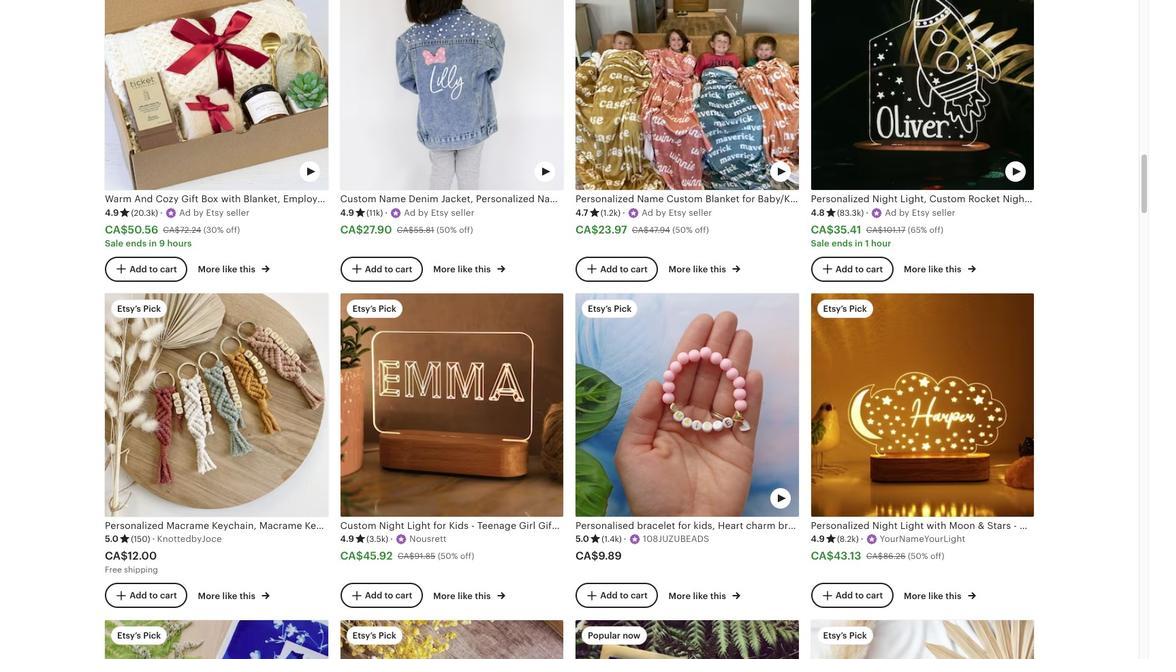 Task type: describe. For each thing, give the bounding box(es) containing it.
add to cart button down 9.89
[[576, 583, 658, 608]]

5.0 star rating with 150 reviews image
[[105, 533, 150, 546]]

add down shipping
[[130, 590, 147, 601]]

cart up 'now'
[[631, 590, 648, 601]]

more like this for 45.92
[[433, 591, 493, 601]]

to for 45.92
[[384, 590, 393, 601]]

· for 50.56
[[160, 208, 163, 218]]

ca$ 9.89
[[576, 550, 622, 563]]

custom name denim jacket, personalized name kid's jean jacket, custom jean jacket for kids gifts, personalized blue pearl denim jacket gifts image
[[340, 0, 563, 190]]

etsy's pick for personalized night light with moon & stars - nursery decor - custom name light night gift - kids room decor - personalized gifts for kids image
[[823, 304, 867, 314]]

free
[[105, 565, 122, 575]]

more like this link up sunprint kit | cyanotype printing | diy blueprints image
[[198, 588, 270, 603]]

(50% for 23.97
[[673, 225, 693, 235]]

to for 43.13
[[855, 590, 864, 601]]

1 etsy's pick link from the left
[[105, 621, 328, 659]]

b for 50.56
[[193, 208, 199, 218]]

9.89
[[598, 550, 622, 563]]

d for 23.97
[[648, 208, 653, 218]]

like for 27.90
[[458, 264, 473, 275]]

· right the (1.4k)
[[624, 534, 626, 544]]

pick for 'personalized macrame keychain, macrame keychain, customized keychain, macrame accessories, boho keychain, bridal party gifts, mama keychain' image
[[143, 304, 161, 314]]

etsy's pick for personalized kid's lunch box for child, custom wood and stainless steel snack box with name engraving, cute animal lunch box gift for kids 'image'
[[823, 631, 867, 641]]

ca$ up hour
[[866, 225, 883, 235]]

43.13
[[834, 550, 861, 563]]

etsy's for personalized kid's lunch box for child, custom wood and stainless steel snack box with name engraving, cute animal lunch box gift for kids 'image'
[[823, 631, 847, 641]]

add to cart for 27.90
[[365, 264, 412, 274]]

35.41
[[834, 223, 861, 236]]

add to cart up 'now'
[[600, 590, 648, 601]]

(1.2k)
[[601, 208, 621, 218]]

sale for 50.56
[[105, 238, 123, 248]]

off) for 43.13
[[930, 552, 944, 561]]

ca$ 45.92 ca$ 91.85 (50% off)
[[340, 550, 474, 563]]

4.9 for 27.90
[[340, 208, 354, 218]]

add to cart button down shipping
[[105, 583, 187, 608]]

a for 27.90
[[404, 208, 410, 218]]

off) for 45.92
[[460, 552, 474, 561]]

ends for 35.41
[[832, 238, 853, 248]]

etsy's for customized bridesmaids hair comb, bridesmaid gifts, name engraved girls comb, personalized bridesmaids gift comb image
[[353, 631, 376, 641]]

add to cart for 50.56
[[130, 264, 177, 274]]

personalized name custom blanket for baby/kids/youth/adult | custom flannel blanket | custom gift | 30 x 40 - 35 colors & 4 size options image
[[576, 0, 799, 190]]

add for 45.92
[[365, 590, 382, 601]]

· knottedbyjoce
[[152, 534, 222, 544]]

product video element for (1.4k)
[[576, 294, 799, 517]]

now
[[623, 631, 641, 641]]

(20.3k)
[[131, 208, 158, 218]]

add for 50.56
[[130, 264, 147, 274]]

more for 35.41
[[904, 264, 926, 275]]

a for 50.56
[[179, 208, 185, 218]]

add to cart button for 23.97
[[576, 257, 658, 282]]

(1.4k)
[[602, 535, 622, 544]]

more like this link for 27.90
[[433, 262, 505, 276]]

this for 27.90
[[475, 264, 491, 275]]

pick for personalized night light with moon & stars - nursery decor - custom name light night gift - kids room decor - personalized gifts for kids image
[[849, 304, 867, 314]]

y for 23.97
[[661, 208, 666, 218]]

personalized night light with moon & stars - nursery decor - custom name light night gift - kids room decor - personalized gifts for kids image
[[811, 294, 1034, 517]]

off) for 27.90
[[459, 225, 473, 235]]

to for 35.41
[[855, 264, 864, 274]]

etsy's pick for customized bridesmaids hair comb, bridesmaid gifts, name engraved girls comb, personalized bridesmaids gift comb image
[[353, 631, 396, 641]]

to for 23.97
[[620, 264, 629, 274]]

4.9 star rating with 20.3k reviews image
[[105, 207, 158, 219]]

this for 45.92
[[475, 591, 491, 601]]

· for 27.90
[[385, 208, 388, 218]]

personalized kid's lunch box for child, custom wood and stainless steel snack box with name engraving, cute animal lunch box gift for kids image
[[811, 621, 1034, 659]]

customized bridesmaids hair comb, bridesmaid gifts, name engraved girls comb, personalized bridesmaids gift comb image
[[340, 621, 563, 659]]

(50% for 43.13
[[908, 552, 928, 561]]

more like this for 50.56
[[198, 264, 258, 275]]

b for 35.41
[[899, 208, 905, 218]]

91.85
[[415, 552, 435, 561]]

cart for 43.13
[[866, 590, 883, 601]]

seller for 50.56
[[226, 208, 250, 218]]

pick for custom night light for kids - teenage girl gifts - name light - christmas gift for nephew - gift for niece - auntie gift - toddler bedside image
[[379, 304, 396, 314]]

ca$ down 5.0 star rating with 1.4k reviews image
[[576, 550, 598, 563]]

more like this link for 43.13
[[904, 588, 976, 603]]

etsy for 50.56
[[206, 208, 224, 218]]

more for 45.92
[[433, 591, 456, 601]]

ca$ inside ca$ 12.00 free shipping
[[105, 550, 128, 563]]

shipping
[[124, 565, 158, 575]]

ca$ up hours at the left of page
[[163, 225, 180, 235]]

a d b y etsy seller for 27.90
[[404, 208, 475, 218]]

to down shipping
[[149, 590, 158, 601]]

add to cart for 23.97
[[600, 264, 648, 274]]

add to cart down shipping
[[130, 590, 177, 601]]

101.17
[[883, 225, 906, 235]]

more up sunprint kit | cyanotype printing | diy blueprints image
[[198, 591, 220, 601]]

more like this link for 35.41
[[904, 262, 976, 276]]

12.00
[[128, 550, 157, 563]]

50.56
[[128, 223, 158, 236]]

a d b y etsy seller for 23.97
[[642, 208, 712, 218]]

in for 35.41
[[855, 238, 863, 248]]

ca$ inside ca$ 27.90 ca$ 55.81 (50% off)
[[397, 225, 414, 235]]

(83.3k)
[[837, 208, 864, 218]]

more like this for 23.97
[[669, 264, 728, 275]]

product video element for (83.3k)
[[811, 0, 1034, 190]]

· for 35.41
[[866, 208, 869, 218]]

4.8 star rating with 83.3k reviews image
[[811, 207, 864, 219]]

more for 50.56
[[198, 264, 220, 275]]

popular now
[[588, 631, 641, 641]]

b for 27.90
[[418, 208, 424, 218]]

add for 27.90
[[365, 264, 382, 274]]

add down 9.89
[[600, 590, 618, 601]]

sunprint kit | cyanotype printing | diy blueprints image
[[105, 621, 328, 659]]

etsy's pick for 'personalized macrame keychain, macrame keychain, customized keychain, macrame accessories, boho keychain, bridal party gifts, mama keychain' image
[[117, 304, 161, 314]]

ca$ inside ca$ 23.97 ca$ 47.94 (50% off)
[[632, 225, 649, 235]]

more like this up sunprint kit | cyanotype printing | diy blueprints image
[[198, 591, 258, 601]]

ca$ down 4.9 star rating with 11k reviews image
[[340, 223, 363, 236]]

diy solar printing kit , craft kit , cyanotype , kit , solar printing kit , craft ,  diy kit , gifts to make image
[[576, 621, 799, 659]]

etsy's for custom night light for kids - teenage girl gifts - name light - christmas gift for nephew - gift for niece - auntie gift - toddler bedside image
[[353, 304, 376, 314]]

ends for 50.56
[[126, 238, 147, 248]]

add to cart for 43.13
[[836, 590, 883, 601]]



Task type: locate. For each thing, give the bounding box(es) containing it.
· right (1.2k)
[[623, 208, 625, 218]]

more down 55.81
[[433, 264, 456, 275]]

(50% inside ca$ 27.90 ca$ 55.81 (50% off)
[[437, 225, 457, 235]]

b up the 72.24
[[193, 208, 199, 218]]

2 b from the left
[[418, 208, 424, 218]]

product video element for (1.2k)
[[576, 0, 799, 190]]

add to cart button for 43.13
[[811, 583, 893, 608]]

etsy's pick
[[117, 304, 161, 314], [353, 304, 396, 314], [588, 304, 632, 314], [823, 304, 867, 314], [117, 631, 161, 641], [353, 631, 396, 641], [823, 631, 867, 641]]

off)
[[226, 225, 240, 235], [459, 225, 473, 235], [695, 225, 709, 235], [929, 225, 944, 235], [460, 552, 474, 561], [930, 552, 944, 561]]

add to cart
[[130, 264, 177, 274], [365, 264, 412, 274], [600, 264, 648, 274], [836, 264, 883, 274], [130, 590, 177, 601], [365, 590, 412, 601], [600, 590, 648, 601], [836, 590, 883, 601]]

1 horizontal spatial sale
[[811, 238, 829, 248]]

2 sale from the left
[[811, 238, 829, 248]]

4 a from the left
[[885, 208, 891, 218]]

sale for 35.41
[[811, 238, 829, 248]]

in
[[149, 238, 157, 248], [855, 238, 863, 248]]

sale down the 4.8 in the right of the page
[[811, 238, 829, 248]]

(50% right 91.85
[[438, 552, 458, 561]]

· right (3.5k) on the bottom left
[[390, 534, 393, 544]]

add to cart down 1
[[836, 264, 883, 274]]

to down 43.13
[[855, 590, 864, 601]]

more like this link down 47.94
[[669, 262, 741, 276]]

b up 55.81
[[418, 208, 424, 218]]

add down 23.97
[[600, 264, 618, 274]]

4.7
[[576, 208, 588, 218]]

pick for customized bridesmaids hair comb, bridesmaid gifts, name engraved girls comb, personalized bridesmaids gift comb image
[[379, 631, 396, 641]]

5.0 up ca$ 9.89
[[576, 534, 589, 544]]

in left 1
[[855, 238, 863, 248]]

seller for 35.41
[[932, 208, 956, 218]]

1
[[865, 238, 869, 248]]

5.0 star rating with 1.4k reviews image
[[576, 533, 622, 546]]

more like this for 43.13
[[904, 591, 964, 601]]

0 horizontal spatial sale
[[105, 238, 123, 248]]

off) for 23.97
[[695, 225, 709, 235]]

cart down 'ca$ 43.13 ca$ 86.26 (50% off)'
[[866, 590, 883, 601]]

(50% inside ca$ 45.92 ca$ 91.85 (50% off)
[[438, 552, 458, 561]]

(50% for 45.92
[[438, 552, 458, 561]]

add to cart for 45.92
[[365, 590, 412, 601]]

(50%
[[437, 225, 457, 235], [673, 225, 693, 235], [438, 552, 458, 561], [908, 552, 928, 561]]

off) right (30%
[[226, 225, 240, 235]]

etsy for 27.90
[[431, 208, 449, 218]]

1 seller from the left
[[226, 208, 250, 218]]

warm and cozy gift box with blanket, employee appreciation gift, fall care package, hygge gift box, personalized gift, handmade gifts image
[[105, 0, 328, 190]]

more like this up popular now link
[[669, 591, 728, 601]]

cart for 50.56
[[160, 264, 177, 274]]

y for 27.90
[[424, 208, 429, 218]]

5.0 inside 5.0 star rating with 1.4k reviews image
[[576, 534, 589, 544]]

d for 50.56
[[185, 208, 191, 218]]

3 d from the left
[[648, 208, 653, 218]]

· inside · knottedbyjoce
[[152, 534, 155, 544]]

popular
[[588, 631, 621, 641]]

2 5.0 from the left
[[576, 534, 589, 544]]

·
[[160, 208, 163, 218], [385, 208, 388, 218], [623, 208, 625, 218], [866, 208, 869, 218], [152, 534, 155, 544], [390, 534, 393, 544], [624, 534, 626, 544], [861, 534, 863, 544]]

108juzubeads
[[643, 534, 709, 544]]

(50% right 55.81
[[437, 225, 457, 235]]

this for 50.56
[[240, 264, 256, 275]]

· right (11k) at the left of the page
[[385, 208, 388, 218]]

knottedbyjoce
[[157, 534, 222, 544]]

ca$ inside 'ca$ 43.13 ca$ 86.26 (50% off)'
[[866, 552, 883, 561]]

cart for 23.97
[[631, 264, 648, 274]]

ends down the 35.41 at top
[[832, 238, 853, 248]]

to down 27.90
[[384, 264, 393, 274]]

5.0
[[105, 534, 119, 544], [576, 534, 589, 544]]

etsy
[[206, 208, 224, 218], [431, 208, 449, 218], [669, 208, 686, 218], [912, 208, 930, 218]]

ca$ 35.41 ca$ 101.17 (65% off) sale ends in 1 hour
[[811, 223, 944, 248]]

4.9 left (20.3k)
[[105, 208, 119, 218]]

y for 35.41
[[905, 208, 910, 218]]

a d b y etsy seller up (30%
[[179, 208, 250, 218]]

add to cart button for 27.90
[[340, 257, 423, 282]]

(8.2k)
[[837, 535, 859, 544]]

(50% inside ca$ 23.97 ca$ 47.94 (50% off)
[[673, 225, 693, 235]]

1 ends from the left
[[126, 238, 147, 248]]

a up ca$ 23.97 ca$ 47.94 (50% off)
[[642, 208, 648, 218]]

add for 35.41
[[836, 264, 853, 274]]

4 y from the left
[[905, 208, 910, 218]]

5.0 inside 5.0 star rating with 150 reviews image
[[105, 534, 119, 544]]

4 seller from the left
[[932, 208, 956, 218]]

ends inside ca$ 35.41 ca$ 101.17 (65% off) sale ends in 1 hour
[[832, 238, 853, 248]]

0 horizontal spatial ends
[[126, 238, 147, 248]]

like
[[222, 264, 237, 275], [458, 264, 473, 275], [693, 264, 708, 275], [928, 264, 943, 275], [222, 591, 237, 601], [458, 591, 473, 601], [693, 591, 708, 601], [928, 591, 943, 601]]

1 in from the left
[[149, 238, 157, 248]]

off) inside ca$ 23.97 ca$ 47.94 (50% off)
[[695, 225, 709, 235]]

pick for personalized kid's lunch box for child, custom wood and stainless steel snack box with name engraving, cute animal lunch box gift for kids 'image'
[[849, 631, 867, 641]]

27.90
[[363, 223, 392, 236]]

1 horizontal spatial in
[[855, 238, 863, 248]]

4 etsy from the left
[[912, 208, 930, 218]]

more like this link down (65%
[[904, 262, 976, 276]]

ca$ right 23.97
[[632, 225, 649, 235]]

2 seller from the left
[[451, 208, 475, 218]]

hour
[[871, 238, 891, 248]]

y up 47.94
[[661, 208, 666, 218]]

2 y from the left
[[424, 208, 429, 218]]

to
[[149, 264, 158, 274], [384, 264, 393, 274], [620, 264, 629, 274], [855, 264, 864, 274], [149, 590, 158, 601], [384, 590, 393, 601], [620, 590, 629, 601], [855, 590, 864, 601]]

more like this link up personalized kid's lunch box for child, custom wood and stainless steel snack box with name engraving, cute animal lunch box gift for kids 'image'
[[904, 588, 976, 603]]

(150)
[[131, 535, 150, 544]]

2 d from the left
[[410, 208, 416, 218]]

etsy's pick for custom night light for kids - teenage girl gifts - name light - christmas gift for nephew - gift for niece - auntie gift - toddler bedside image
[[353, 304, 396, 314]]

4.9 for 45.92
[[340, 534, 354, 544]]

b up 101.17
[[899, 208, 905, 218]]

to down ca$ 50.56 ca$ 72.24 (30% off) sale ends in 9 hours
[[149, 264, 158, 274]]

add to cart for 35.41
[[836, 264, 883, 274]]

more like this for 27.90
[[433, 264, 493, 275]]

4.8
[[811, 208, 825, 218]]

cart down 9
[[160, 264, 177, 274]]

ca$ 43.13 ca$ 86.26 (50% off)
[[811, 550, 944, 563]]

more like this
[[198, 264, 258, 275], [433, 264, 493, 275], [669, 264, 728, 275], [904, 264, 964, 275], [198, 591, 258, 601], [433, 591, 493, 601], [669, 591, 728, 601], [904, 591, 964, 601]]

2 a from the left
[[404, 208, 410, 218]]

like for 43.13
[[928, 591, 943, 601]]

ca$ 12.00 free shipping
[[105, 550, 158, 575]]

a d b y etsy seller up 55.81
[[404, 208, 475, 218]]

cart for 45.92
[[395, 590, 412, 601]]

cart for 27.90
[[395, 264, 412, 274]]

more like this down 55.81
[[433, 264, 493, 275]]

3 a from the left
[[642, 208, 648, 218]]

ca$ down 4.9 star rating with 3.5k reviews image
[[340, 550, 363, 563]]

product video element
[[105, 0, 328, 190], [340, 0, 563, 190], [576, 0, 799, 190], [811, 0, 1034, 190], [576, 294, 799, 517], [105, 621, 328, 659], [576, 621, 799, 659]]

a
[[179, 208, 185, 218], [404, 208, 410, 218], [642, 208, 648, 218], [885, 208, 891, 218]]

· right (8.2k)
[[861, 534, 863, 544]]

add to cart down 45.92
[[365, 590, 412, 601]]

4 d from the left
[[891, 208, 897, 218]]

cart
[[160, 264, 177, 274], [395, 264, 412, 274], [631, 264, 648, 274], [866, 264, 883, 274], [160, 590, 177, 601], [395, 590, 412, 601], [631, 590, 648, 601], [866, 590, 883, 601]]

add to cart button down 43.13
[[811, 583, 893, 608]]

personalised bracelet for kids, heart charm bracelet, child's personalised bracelet, jewellery for toddlers, name bracelet, stocking filler image
[[576, 294, 799, 517]]

2 horizontal spatial etsy's pick link
[[811, 621, 1034, 659]]

add to cart down 23.97
[[600, 264, 648, 274]]

45.92
[[363, 550, 393, 563]]

y up 55.81
[[424, 208, 429, 218]]

ca$ right 43.13
[[866, 552, 883, 561]]

b
[[193, 208, 199, 218], [418, 208, 424, 218], [656, 208, 662, 218], [899, 208, 905, 218]]

ca$ down 4.9 star rating with 20.3k reviews image
[[105, 223, 128, 236]]

add down 50.56
[[130, 264, 147, 274]]

· for 45.92
[[390, 534, 393, 544]]

a d b y etsy seller
[[179, 208, 250, 218], [404, 208, 475, 218], [642, 208, 712, 218], [885, 208, 956, 218]]

more up popular now link
[[669, 591, 691, 601]]

a d b y etsy seller up (65%
[[885, 208, 956, 218]]

this for 35.41
[[946, 264, 962, 275]]

(3.5k)
[[366, 535, 388, 544]]

· for 23.97
[[623, 208, 625, 218]]

add to cart button down 1
[[811, 257, 893, 282]]

0 horizontal spatial in
[[149, 238, 157, 248]]

off) right (65%
[[929, 225, 944, 235]]

5.0 left "(150)"
[[105, 534, 119, 544]]

hours
[[167, 238, 192, 248]]

(50% inside 'ca$ 43.13 ca$ 86.26 (50% off)'
[[908, 552, 928, 561]]

1 y from the left
[[199, 208, 204, 218]]

add
[[130, 264, 147, 274], [365, 264, 382, 274], [600, 264, 618, 274], [836, 264, 853, 274], [130, 590, 147, 601], [365, 590, 382, 601], [600, 590, 618, 601], [836, 590, 853, 601]]

4.9 for 43.13
[[811, 534, 825, 544]]

3 etsy from the left
[[669, 208, 686, 218]]

more like this link down (30%
[[198, 262, 270, 276]]

ca$ right 27.90
[[397, 225, 414, 235]]

55.81
[[414, 225, 434, 235]]

2 ends from the left
[[832, 238, 853, 248]]

5.0 for 12.00
[[105, 534, 119, 544]]

etsy up (65%
[[912, 208, 930, 218]]

(50% for 27.90
[[437, 225, 457, 235]]

a for 23.97
[[642, 208, 648, 218]]

sale inside ca$ 35.41 ca$ 101.17 (65% off) sale ends in 1 hour
[[811, 238, 829, 248]]

more like this link for 23.97
[[669, 262, 741, 276]]

more like this link down 55.81
[[433, 262, 505, 276]]

personalized night light, custom rocket night light, baby boy christmas gifts, nursery decor, cute night light, birthday gifts for toddlers image
[[811, 0, 1034, 190]]

more down (65%
[[904, 264, 926, 275]]

more like this link for 50.56
[[198, 262, 270, 276]]

like for 45.92
[[458, 591, 473, 601]]

product video element for (20.3k)
[[105, 0, 328, 190]]

ca$ inside ca$ 45.92 ca$ 91.85 (50% off)
[[398, 552, 415, 561]]

add to cart down 9
[[130, 264, 177, 274]]

off) inside ca$ 35.41 ca$ 101.17 (65% off) sale ends in 1 hour
[[929, 225, 944, 235]]

like for 50.56
[[222, 264, 237, 275]]

etsy's pick link
[[105, 621, 328, 659], [340, 621, 563, 659], [811, 621, 1034, 659]]

ca$ down "4.9 star rating with 8.2k reviews" image
[[811, 550, 834, 563]]

(11k)
[[366, 208, 383, 218]]

this for 23.97
[[710, 264, 726, 275]]

ca$
[[105, 223, 128, 236], [340, 223, 363, 236], [576, 223, 598, 236], [811, 223, 834, 236], [163, 225, 180, 235], [397, 225, 414, 235], [632, 225, 649, 235], [866, 225, 883, 235], [105, 550, 128, 563], [340, 550, 363, 563], [576, 550, 598, 563], [811, 550, 834, 563], [398, 552, 415, 561], [866, 552, 883, 561]]

cart down · knottedbyjoce
[[160, 590, 177, 601]]

23.97
[[598, 223, 627, 236]]

personalized macrame keychain, macrame keychain, customized keychain, macrame accessories, boho keychain, bridal party gifts, mama keychain image
[[105, 294, 328, 517]]

3 b from the left
[[656, 208, 662, 218]]

0 horizontal spatial 5.0
[[105, 534, 119, 544]]

to down 45.92
[[384, 590, 393, 601]]

· right (83.3k) at the top
[[866, 208, 869, 218]]

sale
[[105, 238, 123, 248], [811, 238, 829, 248]]

cart for 35.41
[[866, 264, 883, 274]]

1 horizontal spatial ends
[[832, 238, 853, 248]]

ends inside ca$ 50.56 ca$ 72.24 (30% off) sale ends in 9 hours
[[126, 238, 147, 248]]

ca$ 50.56 ca$ 72.24 (30% off) sale ends in 9 hours
[[105, 223, 240, 248]]

ca$ down "nousrett"
[[398, 552, 415, 561]]

4.9 star rating with 11k reviews image
[[340, 207, 383, 219]]

in inside ca$ 35.41 ca$ 101.17 (65% off) sale ends in 1 hour
[[855, 238, 863, 248]]

more like this down (65%
[[904, 264, 964, 275]]

1 etsy from the left
[[206, 208, 224, 218]]

off) inside ca$ 27.90 ca$ 55.81 (50% off)
[[459, 225, 473, 235]]

1 d from the left
[[185, 208, 191, 218]]

seller
[[226, 208, 250, 218], [451, 208, 475, 218], [689, 208, 712, 218], [932, 208, 956, 218]]

1 sale from the left
[[105, 238, 123, 248]]

cart down hour
[[866, 264, 883, 274]]

off) down yournameyourlight
[[930, 552, 944, 561]]

3 etsy's pick link from the left
[[811, 621, 1034, 659]]

off) for 50.56
[[226, 225, 240, 235]]

more up personalized kid's lunch box for child, custom wood and stainless steel snack box with name engraving, cute animal lunch box gift for kids 'image'
[[904, 591, 926, 601]]

to for 50.56
[[149, 264, 158, 274]]

2 etsy's pick link from the left
[[340, 621, 563, 659]]

a for 35.41
[[885, 208, 891, 218]]

like for 35.41
[[928, 264, 943, 275]]

4.9 for 50.56
[[105, 208, 119, 218]]

4.9 star rating with 3.5k reviews image
[[340, 533, 388, 546]]

sale inside ca$ 50.56 ca$ 72.24 (30% off) sale ends in 9 hours
[[105, 238, 123, 248]]

9
[[159, 238, 165, 248]]

off) inside 'ca$ 43.13 ca$ 86.26 (50% off)'
[[930, 552, 944, 561]]

etsy's
[[117, 304, 141, 314], [353, 304, 376, 314], [588, 304, 612, 314], [823, 304, 847, 314], [117, 631, 141, 641], [353, 631, 376, 641], [823, 631, 847, 641]]

to up 'now'
[[620, 590, 629, 601]]

seller for 23.97
[[689, 208, 712, 218]]

47.94
[[649, 225, 670, 235]]

more
[[198, 264, 220, 275], [433, 264, 456, 275], [669, 264, 691, 275], [904, 264, 926, 275], [198, 591, 220, 601], [433, 591, 456, 601], [669, 591, 691, 601], [904, 591, 926, 601]]

y up the 72.24
[[199, 208, 204, 218]]

etsy up (30%
[[206, 208, 224, 218]]

a up the 72.24
[[179, 208, 185, 218]]

ends
[[126, 238, 147, 248], [832, 238, 853, 248]]

add down 45.92
[[365, 590, 382, 601]]

2 in from the left
[[855, 238, 863, 248]]

d
[[185, 208, 191, 218], [410, 208, 416, 218], [648, 208, 653, 218], [891, 208, 897, 218]]

more like this link
[[198, 262, 270, 276], [433, 262, 505, 276], [669, 262, 741, 276], [904, 262, 976, 276], [198, 588, 270, 603], [433, 588, 505, 603], [669, 588, 741, 603], [904, 588, 976, 603]]

more like this down 47.94
[[669, 264, 728, 275]]

off) inside ca$ 50.56 ca$ 72.24 (30% off) sale ends in 9 hours
[[226, 225, 240, 235]]

more for 27.90
[[433, 264, 456, 275]]

3 seller from the left
[[689, 208, 712, 218]]

4.9 left (8.2k)
[[811, 534, 825, 544]]

1 a from the left
[[179, 208, 185, 218]]

1 b from the left
[[193, 208, 199, 218]]

1 horizontal spatial etsy's pick link
[[340, 621, 563, 659]]

1 5.0 from the left
[[105, 534, 119, 544]]

off) for 35.41
[[929, 225, 944, 235]]

ca$ down 4.7
[[576, 223, 598, 236]]

yournameyourlight
[[880, 534, 966, 544]]

4 a d b y etsy seller from the left
[[885, 208, 956, 218]]

a up ca$ 27.90 ca$ 55.81 (50% off)
[[404, 208, 410, 218]]

d up ca$ 27.90 ca$ 55.81 (50% off)
[[410, 208, 416, 218]]

cart down ca$ 27.90 ca$ 55.81 (50% off)
[[395, 264, 412, 274]]

more like this up personalized kid's lunch box for child, custom wood and stainless steel snack box with name engraving, cute animal lunch box gift for kids 'image'
[[904, 591, 964, 601]]

etsy for 23.97
[[669, 208, 686, 218]]

y
[[199, 208, 204, 218], [424, 208, 429, 218], [661, 208, 666, 218], [905, 208, 910, 218]]

ca$ 23.97 ca$ 47.94 (50% off)
[[576, 223, 709, 236]]

off) inside ca$ 45.92 ca$ 91.85 (50% off)
[[460, 552, 474, 561]]

ends down 50.56
[[126, 238, 147, 248]]

2 a d b y etsy seller from the left
[[404, 208, 475, 218]]

popular now link
[[576, 621, 799, 659]]

(65%
[[908, 225, 927, 235]]

4.7 star rating with 1.2k reviews image
[[576, 207, 621, 219]]

add for 43.13
[[836, 590, 853, 601]]

(30%
[[203, 225, 224, 235]]

more like this for 35.41
[[904, 264, 964, 275]]

product video element for (11k)
[[340, 0, 563, 190]]

y for 50.56
[[199, 208, 204, 218]]

d for 35.41
[[891, 208, 897, 218]]

add to cart button for 45.92
[[340, 583, 423, 608]]

3 y from the left
[[661, 208, 666, 218]]

pick
[[143, 304, 161, 314], [379, 304, 396, 314], [614, 304, 632, 314], [849, 304, 867, 314], [143, 631, 161, 641], [379, 631, 396, 641], [849, 631, 867, 641]]

more like this link for 45.92
[[433, 588, 505, 603]]

add for 23.97
[[600, 264, 618, 274]]

add to cart button
[[105, 257, 187, 282], [340, 257, 423, 282], [576, 257, 658, 282], [811, 257, 893, 282], [105, 583, 187, 608], [340, 583, 423, 608], [576, 583, 658, 608], [811, 583, 893, 608]]

· right (20.3k)
[[160, 208, 163, 218]]

d up the 72.24
[[185, 208, 191, 218]]

(50% down yournameyourlight
[[908, 552, 928, 561]]

etsy up 47.94
[[669, 208, 686, 218]]

3 a d b y etsy seller from the left
[[642, 208, 712, 218]]

in left 9
[[149, 238, 157, 248]]

etsy for 35.41
[[912, 208, 930, 218]]

like for 23.97
[[693, 264, 708, 275]]

in for 50.56
[[149, 238, 157, 248]]

0 horizontal spatial etsy's pick link
[[105, 621, 328, 659]]

a d b y etsy seller for 35.41
[[885, 208, 956, 218]]

seller for 27.90
[[451, 208, 475, 218]]

86.26
[[883, 552, 906, 561]]

etsy up 55.81
[[431, 208, 449, 218]]

add to cart button for 50.56
[[105, 257, 187, 282]]

ca$ 27.90 ca$ 55.81 (50% off)
[[340, 223, 473, 236]]

ca$ down the 4.8 in the right of the page
[[811, 223, 834, 236]]

sale down 4.9 star rating with 20.3k reviews image
[[105, 238, 123, 248]]

more like this link up popular now link
[[669, 588, 741, 603]]

more like this up customized bridesmaids hair comb, bridesmaid gifts, name engraved girls comb, personalized bridesmaids gift comb image
[[433, 591, 493, 601]]

b for 23.97
[[656, 208, 662, 218]]

add down 43.13
[[836, 590, 853, 601]]

off) right 47.94
[[695, 225, 709, 235]]

this
[[240, 264, 256, 275], [475, 264, 491, 275], [710, 264, 726, 275], [946, 264, 962, 275], [240, 591, 256, 601], [475, 591, 491, 601], [710, 591, 726, 601], [946, 591, 962, 601]]

72.24
[[180, 225, 201, 235]]

nousrett
[[409, 534, 447, 544]]

a d b y etsy seller up 47.94
[[642, 208, 712, 218]]

off) right 55.81
[[459, 225, 473, 235]]

4 b from the left
[[899, 208, 905, 218]]

1 a d b y etsy seller from the left
[[179, 208, 250, 218]]

a up 101.17
[[885, 208, 891, 218]]

4.9 left (3.5k) on the bottom left
[[340, 534, 354, 544]]

y up (65%
[[905, 208, 910, 218]]

custom night light for kids - teenage girl gifts - name light - christmas gift for nephew - gift for niece - auntie gift - toddler bedside image
[[340, 294, 563, 517]]

4.9 star rating with 8.2k reviews image
[[811, 533, 859, 546]]

2 etsy from the left
[[431, 208, 449, 218]]

in inside ca$ 50.56 ca$ 72.24 (30% off) sale ends in 9 hours
[[149, 238, 157, 248]]

1 horizontal spatial 5.0
[[576, 534, 589, 544]]

more for 43.13
[[904, 591, 926, 601]]

4.9
[[105, 208, 119, 218], [340, 208, 354, 218], [340, 534, 354, 544], [811, 534, 825, 544]]

add down the 35.41 at top
[[836, 264, 853, 274]]

more for 23.97
[[669, 264, 691, 275]]



Task type: vqa. For each thing, say whether or not it's contained in the screenshot.
pick for Personalized kid's lunch box for child, custom wood and stainless steel snack box with name engraving, cute animal lunch box gift for kids image
yes



